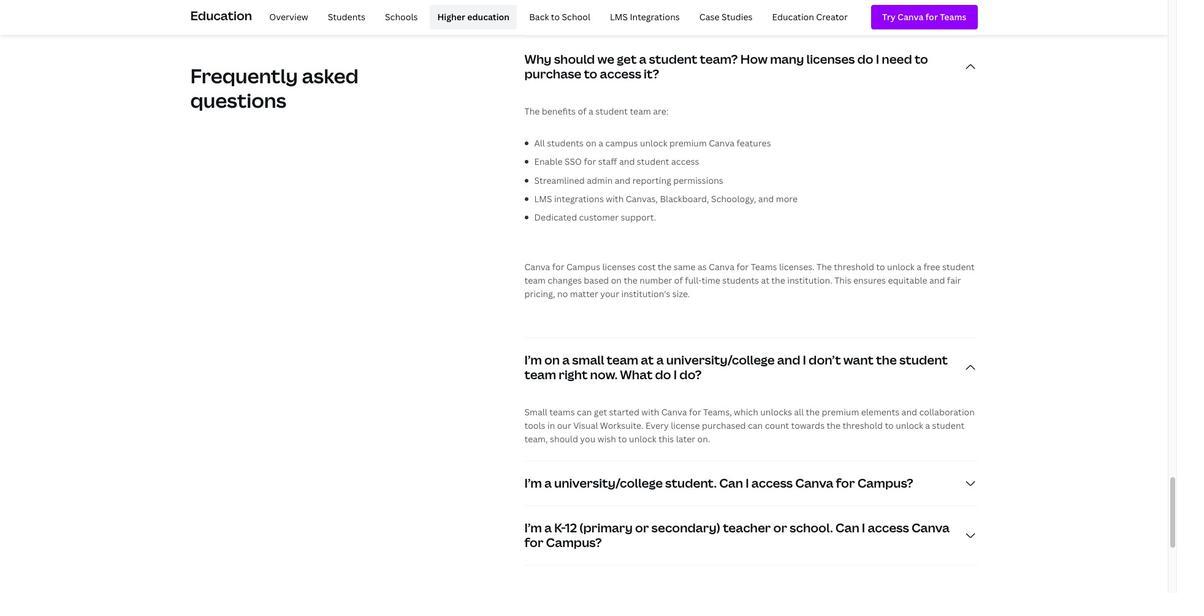 Task type: vqa. For each thing, say whether or not it's contained in the screenshot.
Overview
yes



Task type: locate. For each thing, give the bounding box(es) containing it.
should inside why should we get a student team? how many licenses do i need to purchase to access it?
[[554, 51, 595, 68]]

for inside small teams can get started with canva for teams, which unlocks all the premium elements and collaboration tools in our visual worksuite. every license purchased can count towards the threshold to unlock a student team, should you wish to unlock this later on.
[[689, 407, 702, 418]]

i inside why should we get a student team? how many licenses do i need to purchase to access it?
[[876, 51, 880, 68]]

i left need at the top right of page
[[876, 51, 880, 68]]

1 horizontal spatial can
[[577, 407, 592, 418]]

a left small
[[563, 352, 570, 369]]

of up size.
[[674, 275, 683, 287]]

and down 'enable sso for staff and student access'
[[615, 175, 631, 187]]

0 vertical spatial with
[[606, 194, 624, 205]]

1 vertical spatial i'm
[[525, 476, 542, 492]]

12
[[565, 520, 577, 537]]

1 vertical spatial lms
[[534, 194, 552, 205]]

0 vertical spatial at
[[761, 275, 770, 287]]

on up your
[[611, 275, 622, 287]]

1 horizontal spatial lms
[[610, 11, 628, 23]]

licenses down creator
[[807, 51, 855, 68]]

i'm inside i'm on a small team at a university/college and i don't want the student team right now. what do i do?
[[525, 352, 542, 369]]

1 horizontal spatial or
[[774, 520, 787, 537]]

do right what
[[655, 367, 671, 384]]

who can use canva for campus?
[[525, 6, 721, 23]]

student.
[[665, 476, 717, 492]]

questions
[[190, 87, 286, 113]]

menu bar
[[257, 5, 855, 29]]

higher education
[[438, 11, 510, 23]]

overview
[[269, 11, 308, 23]]

student left team?
[[649, 51, 698, 68]]

for inside i'm a k-12 (primary or secondary) teacher or school. can i access canva for campus?
[[525, 535, 544, 552]]

a down 'team,'
[[545, 476, 552, 492]]

1 i'm from the top
[[525, 352, 542, 369]]

and left more
[[759, 194, 774, 205]]

student up 'collaboration'
[[900, 352, 948, 369]]

can
[[720, 476, 743, 492], [836, 520, 860, 537]]

2 vertical spatial i'm
[[525, 520, 542, 537]]

0 horizontal spatial or
[[635, 520, 649, 537]]

purchase
[[525, 66, 582, 82]]

lms integrations link
[[603, 5, 687, 29]]

0 horizontal spatial get
[[594, 407, 607, 418]]

to down elements
[[885, 420, 894, 432]]

all students on a campus unlock premium canva features
[[534, 138, 771, 149]]

student inside canva for campus licenses cost the same as canva for teams licenses. the threshold to unlock a free student team changes based on the number of full-time students at the institution. this ensures equitable and fair pricing, no matter your institution's size.
[[943, 262, 975, 273]]

get
[[617, 51, 637, 68], [594, 407, 607, 418]]

1 vertical spatial with
[[642, 407, 660, 418]]

3 i'm from the top
[[525, 520, 542, 537]]

a inside canva for campus licenses cost the same as canva for teams licenses. the threshold to unlock a free student team changes based on the number of full-time students at the institution. this ensures equitable and fair pricing, no matter your institution's size.
[[917, 262, 922, 273]]

i right school. on the right bottom
[[862, 520, 866, 537]]

education element
[[190, 0, 978, 34]]

cost
[[638, 262, 656, 273]]

to
[[551, 11, 560, 23], [915, 51, 928, 68], [584, 66, 598, 82], [877, 262, 885, 273], [885, 420, 894, 432], [618, 434, 627, 445]]

1 vertical spatial of
[[674, 275, 683, 287]]

0 vertical spatial university/college
[[666, 352, 775, 369]]

premium up the permissions
[[670, 138, 707, 149]]

0 vertical spatial should
[[554, 51, 595, 68]]

0 horizontal spatial the
[[525, 106, 540, 117]]

with up every
[[642, 407, 660, 418]]

integrations
[[554, 194, 604, 205]]

unlock inside canva for campus licenses cost the same as canva for teams licenses. the threshold to unlock a free student team changes based on the number of full-time students at the institution. this ensures equitable and fair pricing, no matter your institution's size.
[[887, 262, 915, 273]]

at left the do?
[[641, 352, 654, 369]]

0 vertical spatial premium
[[670, 138, 707, 149]]

menu bar containing overview
[[257, 5, 855, 29]]

collaboration
[[920, 407, 975, 418]]

unlock
[[640, 138, 668, 149], [887, 262, 915, 273], [896, 420, 924, 432], [629, 434, 657, 445]]

i'm inside i'm a k-12 (primary or secondary) teacher or school. can i access canva for campus?
[[525, 520, 542, 537]]

should down the our
[[550, 434, 578, 445]]

and inside i'm on a small team at a university/college and i don't want the student team right now. what do i do?
[[778, 352, 801, 369]]

0 horizontal spatial of
[[578, 106, 587, 117]]

student inside why should we get a student team? how many licenses do i need to purchase to access it?
[[649, 51, 698, 68]]

1 horizontal spatial get
[[617, 51, 637, 68]]

teacher
[[723, 520, 771, 537]]

what
[[620, 367, 653, 384]]

education creator
[[772, 11, 848, 23]]

0 horizontal spatial university/college
[[554, 476, 663, 492]]

i'm left the right
[[525, 352, 542, 369]]

1 vertical spatial should
[[550, 434, 578, 445]]

1 horizontal spatial on
[[586, 138, 597, 149]]

are:
[[653, 106, 669, 117]]

permissions
[[674, 175, 724, 187]]

canva
[[603, 6, 641, 23], [709, 138, 735, 149], [525, 262, 550, 273], [709, 262, 735, 273], [662, 407, 687, 418], [796, 476, 834, 492], [912, 520, 950, 537]]

campus?
[[665, 6, 721, 23], [858, 476, 914, 492], [546, 535, 602, 552]]

or left school. on the right bottom
[[774, 520, 787, 537]]

fair
[[947, 275, 961, 287]]

0 vertical spatial can
[[720, 476, 743, 492]]

and left the don't
[[778, 352, 801, 369]]

students down teams
[[723, 275, 759, 287]]

2 i'm from the top
[[525, 476, 542, 492]]

at down teams
[[761, 275, 770, 287]]

and up streamlined admin and reporting permissions
[[619, 156, 635, 168]]

access inside why should we get a student team? how many licenses do i need to purchase to access it?
[[600, 66, 641, 82]]

time
[[702, 275, 721, 287]]

1 vertical spatial do
[[655, 367, 671, 384]]

on left the campus
[[586, 138, 597, 149]]

0 horizontal spatial can
[[720, 476, 743, 492]]

threshold up 'this' on the right of page
[[834, 262, 874, 273]]

0 horizontal spatial lms
[[534, 194, 552, 205]]

student up fair
[[943, 262, 975, 273]]

1 horizontal spatial do
[[858, 51, 874, 68]]

the up number
[[658, 262, 672, 273]]

the inside canva for campus licenses cost the same as canva for teams licenses. the threshold to unlock a free student team changes based on the number of full-time students at the institution. this ensures equitable and fair pricing, no matter your institution's size.
[[817, 262, 832, 273]]

can up visual
[[577, 407, 592, 418]]

need
[[882, 51, 912, 68]]

to inside canva for campus licenses cost the same as canva for teams licenses. the threshold to unlock a free student team changes based on the number of full-time students at the institution. this ensures equitable and fair pricing, no matter your institution's size.
[[877, 262, 885, 273]]

the up institution's
[[624, 275, 638, 287]]

and down "free"
[[930, 275, 945, 287]]

institution's
[[622, 288, 671, 300]]

streamlined
[[534, 175, 585, 187]]

0 vertical spatial can
[[555, 6, 577, 23]]

should
[[554, 51, 595, 68], [550, 434, 578, 445]]

want
[[844, 352, 874, 369]]

education
[[190, 7, 252, 24], [772, 11, 814, 23]]

who can use canva for campus? button
[[525, 0, 978, 37]]

at inside i'm on a small team at a university/college and i don't want the student team right now. what do i do?
[[641, 352, 654, 369]]

0 vertical spatial do
[[858, 51, 874, 68]]

can down which
[[748, 420, 763, 432]]

1 horizontal spatial at
[[761, 275, 770, 287]]

1 horizontal spatial students
[[723, 275, 759, 287]]

matter
[[570, 288, 598, 300]]

student inside small teams can get started with canva for teams, which unlocks all the premium elements and collaboration tools in our visual worksuite. every license purchased can count towards the threshold to unlock a student team, should you wish to unlock this later on.
[[932, 420, 965, 432]]

0 horizontal spatial education
[[190, 7, 252, 24]]

team,
[[525, 434, 548, 445]]

the up institution.
[[817, 262, 832, 273]]

the right want
[[876, 352, 897, 369]]

2 vertical spatial campus?
[[546, 535, 602, 552]]

0 horizontal spatial do
[[655, 367, 671, 384]]

0 vertical spatial lms
[[610, 11, 628, 23]]

0 horizontal spatial can
[[555, 6, 577, 23]]

case studies link
[[692, 5, 760, 29]]

university/college up teams, in the bottom of the page
[[666, 352, 775, 369]]

a left "free"
[[917, 262, 922, 273]]

1 horizontal spatial of
[[674, 275, 683, 287]]

student down 'collaboration'
[[932, 420, 965, 432]]

can left use
[[555, 6, 577, 23]]

0 horizontal spatial campus?
[[546, 535, 602, 552]]

of right the benefits at the left top of page
[[578, 106, 587, 117]]

0 horizontal spatial with
[[606, 194, 624, 205]]

i'm down 'team,'
[[525, 476, 542, 492]]

threshold down elements
[[843, 420, 883, 432]]

education inside menu bar
[[772, 11, 814, 23]]

based
[[584, 275, 609, 287]]

0 horizontal spatial students
[[547, 138, 584, 149]]

0 horizontal spatial licenses
[[603, 262, 636, 273]]

many
[[770, 51, 804, 68]]

1 horizontal spatial licenses
[[807, 51, 855, 68]]

and inside small teams can get started with canva for teams, which unlocks all the premium elements and collaboration tools in our visual worksuite. every license purchased can count towards the threshold to unlock a student team, should you wish to unlock this later on.
[[902, 407, 918, 418]]

team
[[630, 106, 651, 117], [525, 275, 546, 287], [607, 352, 639, 369], [525, 367, 556, 384]]

1 vertical spatial campus?
[[858, 476, 914, 492]]

i'm for i'm a k-12 (primary or secondary) teacher or school. can i access canva for campus?
[[525, 520, 542, 537]]

the inside i'm on a small team at a university/college and i don't want the student team right now. what do i do?
[[876, 352, 897, 369]]

1 vertical spatial premium
[[822, 407, 859, 418]]

with
[[606, 194, 624, 205], [642, 407, 660, 418]]

dedicated
[[534, 212, 577, 224]]

at inside canva for campus licenses cost the same as canva for teams licenses. the threshold to unlock a free student team changes based on the number of full-time students at the institution. this ensures equitable and fair pricing, no matter your institution's size.
[[761, 275, 770, 287]]

0 vertical spatial licenses
[[807, 51, 855, 68]]

2 vertical spatial can
[[748, 420, 763, 432]]

to right back
[[551, 11, 560, 23]]

a right we
[[639, 51, 647, 68]]

1 vertical spatial threshold
[[843, 420, 883, 432]]

team right small
[[607, 352, 639, 369]]

canva for campus licenses cost the same as canva for teams licenses. the threshold to unlock a free student team changes based on the number of full-time students at the institution. this ensures equitable and fair pricing, no matter your institution's size.
[[525, 262, 975, 300]]

0 vertical spatial threshold
[[834, 262, 874, 273]]

frequently
[[190, 63, 298, 89]]

a inside i'm a k-12 (primary or secondary) teacher or school. can i access canva for campus?
[[545, 520, 552, 537]]

schools
[[385, 11, 418, 23]]

1 vertical spatial can
[[836, 520, 860, 537]]

university/college
[[666, 352, 775, 369], [554, 476, 663, 492]]

0 vertical spatial on
[[586, 138, 597, 149]]

1 horizontal spatial campus?
[[665, 6, 721, 23]]

why
[[525, 51, 552, 68]]

on left small
[[545, 352, 560, 369]]

get inside why should we get a student team? how many licenses do i need to purchase to access it?
[[617, 51, 637, 68]]

a right what
[[657, 352, 664, 369]]

should left we
[[554, 51, 595, 68]]

a right the benefits at the left top of page
[[589, 106, 594, 117]]

sso
[[565, 156, 582, 168]]

1 vertical spatial students
[[723, 275, 759, 287]]

students
[[547, 138, 584, 149], [723, 275, 759, 287]]

1 vertical spatial on
[[611, 275, 622, 287]]

unlock down elements
[[896, 420, 924, 432]]

0 horizontal spatial at
[[641, 352, 654, 369]]

team up pricing,
[[525, 275, 546, 287]]

small teams can get started with canva for teams, which unlocks all the premium elements and collaboration tools in our visual worksuite. every license purchased can count towards the threshold to unlock a student team, should you wish to unlock this later on.
[[525, 407, 975, 445]]

a down 'collaboration'
[[926, 420, 930, 432]]

team left are:
[[630, 106, 651, 117]]

1 vertical spatial licenses
[[603, 262, 636, 273]]

i'm left k-
[[525, 520, 542, 537]]

and right elements
[[902, 407, 918, 418]]

a left k-
[[545, 520, 552, 537]]

1 horizontal spatial with
[[642, 407, 660, 418]]

to up "ensures"
[[877, 262, 885, 273]]

premium
[[670, 138, 707, 149], [822, 407, 859, 418]]

licenses
[[807, 51, 855, 68], [603, 262, 636, 273]]

blackboard,
[[660, 194, 709, 205]]

no
[[557, 288, 568, 300]]

1 vertical spatial university/college
[[554, 476, 663, 492]]

a inside small teams can get started with canva for teams, which unlocks all the premium elements and collaboration tools in our visual worksuite. every license purchased can count towards the threshold to unlock a student team, should you wish to unlock this later on.
[[926, 420, 930, 432]]

get up visual
[[594, 407, 607, 418]]

of
[[578, 106, 587, 117], [674, 275, 683, 287]]

0 vertical spatial campus?
[[665, 6, 721, 23]]

towards
[[791, 420, 825, 432]]

the right towards
[[827, 420, 841, 432]]

creator
[[816, 11, 848, 23]]

studies
[[722, 11, 753, 23]]

0 vertical spatial get
[[617, 51, 637, 68]]

get right we
[[617, 51, 637, 68]]

1 horizontal spatial the
[[817, 262, 832, 273]]

2 horizontal spatial on
[[611, 275, 622, 287]]

with down streamlined admin and reporting permissions
[[606, 194, 624, 205]]

1 or from the left
[[635, 520, 649, 537]]

lms inside education element
[[610, 11, 628, 23]]

1 horizontal spatial university/college
[[666, 352, 775, 369]]

free
[[924, 262, 941, 273]]

do
[[858, 51, 874, 68], [655, 367, 671, 384]]

1 vertical spatial the
[[817, 262, 832, 273]]

the left the benefits at the left top of page
[[525, 106, 540, 117]]

2 horizontal spatial campus?
[[858, 476, 914, 492]]

worksuite.
[[600, 420, 644, 432]]

elements
[[861, 407, 900, 418]]

or right (primary
[[635, 520, 649, 537]]

can right school. on the right bottom
[[836, 520, 860, 537]]

1 vertical spatial at
[[641, 352, 654, 369]]

premium up towards
[[822, 407, 859, 418]]

do left need at the top right of page
[[858, 51, 874, 68]]

school
[[562, 11, 591, 23]]

university/college down 'wish'
[[554, 476, 663, 492]]

get inside small teams can get started with canva for teams, which unlocks all the premium elements and collaboration tools in our visual worksuite. every license purchased can count towards the threshold to unlock a student team, should you wish to unlock this later on.
[[594, 407, 607, 418]]

students up the sso
[[547, 138, 584, 149]]

student up the campus
[[596, 106, 628, 117]]

can right the "student."
[[720, 476, 743, 492]]

1 vertical spatial get
[[594, 407, 607, 418]]

students inside canva for campus licenses cost the same as canva for teams licenses. the threshold to unlock a free student team changes based on the number of full-time students at the institution. this ensures equitable and fair pricing, no matter your institution's size.
[[723, 275, 759, 287]]

0 horizontal spatial on
[[545, 352, 560, 369]]

or
[[635, 520, 649, 537], [774, 520, 787, 537]]

students
[[328, 11, 366, 23]]

lms integrations
[[610, 11, 680, 23]]

back
[[529, 11, 549, 23]]

unlock up equitable
[[887, 262, 915, 273]]

students link
[[321, 5, 373, 29]]

can inside i'm a k-12 (primary or secondary) teacher or school. can i access canva for campus?
[[836, 520, 860, 537]]

campus? inside 'dropdown button'
[[665, 6, 721, 23]]

1 horizontal spatial can
[[836, 520, 860, 537]]

i'm a university/college student. can i access canva for campus? button
[[525, 462, 978, 506]]

1 horizontal spatial premium
[[822, 407, 859, 418]]

licenses up based
[[603, 262, 636, 273]]

lms right use
[[610, 11, 628, 23]]

lms up 'dedicated'
[[534, 194, 552, 205]]

0 vertical spatial i'm
[[525, 352, 542, 369]]

at
[[761, 275, 770, 287], [641, 352, 654, 369]]

features
[[737, 138, 771, 149]]

0 vertical spatial students
[[547, 138, 584, 149]]

higher
[[438, 11, 465, 23]]

unlock down every
[[629, 434, 657, 445]]

the
[[525, 106, 540, 117], [817, 262, 832, 273]]

2 vertical spatial on
[[545, 352, 560, 369]]

canva inside small teams can get started with canva for teams, which unlocks all the premium elements and collaboration tools in our visual worksuite. every license purchased can count towards the threshold to unlock a student team, should you wish to unlock this later on.
[[662, 407, 687, 418]]

1 horizontal spatial education
[[772, 11, 814, 23]]



Task type: describe. For each thing, give the bounding box(es) containing it.
on inside i'm on a small team at a university/college and i don't want the student team right now. what do i do?
[[545, 352, 560, 369]]

premium inside small teams can get started with canva for teams, which unlocks all the premium elements and collaboration tools in our visual worksuite. every license purchased can count towards the threshold to unlock a student team, should you wish to unlock this later on.
[[822, 407, 859, 418]]

education
[[467, 11, 510, 23]]

institution.
[[788, 275, 833, 287]]

it?
[[644, 66, 659, 82]]

customer
[[579, 212, 619, 224]]

canvas,
[[626, 194, 658, 205]]

small
[[525, 407, 548, 418]]

don't
[[809, 352, 841, 369]]

case
[[700, 11, 720, 23]]

i left the do?
[[674, 367, 677, 384]]

why should we get a student team? how many licenses do i need to purchase to access it?
[[525, 51, 928, 82]]

a inside why should we get a student team? how many licenses do i need to purchase to access it?
[[639, 51, 647, 68]]

1 vertical spatial can
[[577, 407, 592, 418]]

wish
[[598, 434, 616, 445]]

tools
[[525, 420, 546, 432]]

should inside small teams can get started with canva for teams, which unlocks all the premium elements and collaboration tools in our visual worksuite. every license purchased can count towards the threshold to unlock a student team, should you wish to unlock this later on.
[[550, 434, 578, 445]]

student inside i'm on a small team at a university/college and i don't want the student team right now. what do i do?
[[900, 352, 948, 369]]

canva inside i'm a k-12 (primary or secondary) teacher or school. can i access canva for campus?
[[912, 520, 950, 537]]

0 vertical spatial the
[[525, 106, 540, 117]]

on.
[[698, 434, 710, 445]]

integrations
[[630, 11, 680, 23]]

benefits
[[542, 106, 576, 117]]

menu bar inside education element
[[257, 5, 855, 29]]

streamlined admin and reporting permissions
[[534, 175, 724, 187]]

in
[[548, 420, 555, 432]]

how
[[741, 51, 768, 68]]

i'm for i'm on a small team at a university/college and i don't want the student team right now. what do i do?
[[525, 352, 542, 369]]

frequently asked questions
[[190, 63, 359, 113]]

campus? inside i'm a k-12 (primary or secondary) teacher or school. can i access canva for campus?
[[546, 535, 602, 552]]

canva inside who can use canva for campus? 'dropdown button'
[[603, 6, 641, 23]]

this
[[835, 275, 852, 287]]

enable sso for staff and student access
[[534, 156, 699, 168]]

higher education link
[[430, 5, 517, 29]]

team inside canva for campus licenses cost the same as canva for teams licenses. the threshold to unlock a free student team changes based on the number of full-time students at the institution. this ensures equitable and fair pricing, no matter your institution's size.
[[525, 275, 546, 287]]

reporting
[[633, 175, 671, 187]]

education for education
[[190, 7, 252, 24]]

enable
[[534, 156, 563, 168]]

k-
[[554, 520, 565, 537]]

0 vertical spatial of
[[578, 106, 587, 117]]

a up staff
[[599, 138, 603, 149]]

do?
[[680, 367, 702, 384]]

secondary)
[[652, 520, 721, 537]]

ensures
[[854, 275, 886, 287]]

i up teacher
[[746, 476, 749, 492]]

and inside canva for campus licenses cost the same as canva for teams licenses. the threshold to unlock a free student team changes based on the number of full-time students at the institution. this ensures equitable and fair pricing, no matter your institution's size.
[[930, 275, 945, 287]]

can inside 'dropdown button'
[[555, 6, 577, 23]]

support.
[[621, 212, 656, 224]]

i left the don't
[[803, 352, 806, 369]]

size.
[[673, 288, 690, 300]]

lms integrations with canvas, blackboard, schoology, and more
[[534, 194, 798, 205]]

with inside small teams can get started with canva for teams, which unlocks all the premium elements and collaboration tools in our visual worksuite. every license purchased can count towards the threshold to unlock a student team, should you wish to unlock this later on.
[[642, 407, 660, 418]]

use
[[579, 6, 600, 23]]

2 horizontal spatial can
[[748, 420, 763, 432]]

you
[[580, 434, 596, 445]]

all
[[534, 138, 545, 149]]

started
[[609, 407, 640, 418]]

school.
[[790, 520, 833, 537]]

campus
[[606, 138, 638, 149]]

small
[[572, 352, 604, 369]]

i'm on a small team at a university/college and i don't want the student team right now. what do i do? button
[[525, 339, 978, 398]]

access inside i'm a k-12 (primary or secondary) teacher or school. can i access canva for campus?
[[868, 520, 909, 537]]

the down teams
[[772, 275, 786, 287]]

2 or from the left
[[774, 520, 787, 537]]

pricing,
[[525, 288, 555, 300]]

teams
[[751, 262, 777, 273]]

license
[[671, 420, 700, 432]]

campus
[[567, 262, 600, 273]]

student down all students on a campus unlock premium canva features
[[637, 156, 669, 168]]

count
[[765, 420, 789, 432]]

to down worksuite.
[[618, 434, 627, 445]]

your
[[600, 288, 619, 300]]

university/college inside i'm on a small team at a university/college and i don't want the student team right now. what do i do?
[[666, 352, 775, 369]]

every
[[646, 420, 669, 432]]

licenses inside why should we get a student team? how many licenses do i need to purchase to access it?
[[807, 51, 855, 68]]

equitable
[[888, 275, 928, 287]]

to right need at the top right of page
[[915, 51, 928, 68]]

for inside 'dropdown button'
[[643, 6, 662, 23]]

lms for lms integrations
[[610, 11, 628, 23]]

admin
[[587, 175, 613, 187]]

on inside canva for campus licenses cost the same as canva for teams licenses. the threshold to unlock a free student team changes based on the number of full-time students at the institution. this ensures equitable and fair pricing, no matter your institution's size.
[[611, 275, 622, 287]]

lms for lms integrations with canvas, blackboard, schoology, and more
[[534, 194, 552, 205]]

threshold inside canva for campus licenses cost the same as canva for teams licenses. the threshold to unlock a free student team changes based on the number of full-time students at the institution. this ensures equitable and fair pricing, no matter your institution's size.
[[834, 262, 874, 273]]

purchased
[[702, 420, 746, 432]]

0 horizontal spatial premium
[[670, 138, 707, 149]]

we
[[598, 51, 615, 68]]

i inside i'm a k-12 (primary or secondary) teacher or school. can i access canva for campus?
[[862, 520, 866, 537]]

dedicated customer support.
[[534, 212, 656, 224]]

team?
[[700, 51, 738, 68]]

licenses.
[[779, 262, 815, 273]]

threshold inside small teams can get started with canva for teams, which unlocks all the premium elements and collaboration tools in our visual worksuite. every license purchased can count towards the threshold to unlock a student team, should you wish to unlock this later on.
[[843, 420, 883, 432]]

visual
[[574, 420, 598, 432]]

the benefits of a student team are:
[[525, 106, 669, 117]]

get for we
[[617, 51, 637, 68]]

schools link
[[378, 5, 425, 29]]

teams,
[[704, 407, 732, 418]]

i'm a k-12 (primary or secondary) teacher or school. can i access canva for campus?
[[525, 520, 950, 552]]

back to school
[[529, 11, 591, 23]]

who
[[525, 6, 552, 23]]

unlock right the campus
[[640, 138, 668, 149]]

to right purchase
[[584, 66, 598, 82]]

team left the right
[[525, 367, 556, 384]]

(primary
[[580, 520, 633, 537]]

schoology,
[[711, 194, 756, 205]]

back to school link
[[522, 5, 598, 29]]

do inside i'm on a small team at a university/college and i don't want the student team right now. what do i do?
[[655, 367, 671, 384]]

get for can
[[594, 407, 607, 418]]

education creator link
[[765, 5, 855, 29]]

right
[[559, 367, 588, 384]]

of inside canva for campus licenses cost the same as canva for teams licenses. the threshold to unlock a free student team changes based on the number of full-time students at the institution. this ensures equitable and fair pricing, no matter your institution's size.
[[674, 275, 683, 287]]

number
[[640, 275, 672, 287]]

i'm for i'm a university/college student. can i access canva for campus?
[[525, 476, 542, 492]]

all
[[794, 407, 804, 418]]

teams
[[550, 407, 575, 418]]

canva inside i'm a university/college student. can i access canva for campus? dropdown button
[[796, 476, 834, 492]]

i'm a university/college student. can i access canva for campus?
[[525, 476, 914, 492]]

i'm on a small team at a university/college and i don't want the student team right now. what do i do?
[[525, 352, 948, 384]]

our
[[557, 420, 571, 432]]

do inside why should we get a student team? how many licenses do i need to purchase to access it?
[[858, 51, 874, 68]]

the right all
[[806, 407, 820, 418]]

education for education creator
[[772, 11, 814, 23]]

more
[[776, 194, 798, 205]]

licenses inside canva for campus licenses cost the same as canva for teams licenses. the threshold to unlock a free student team changes based on the number of full-time students at the institution. this ensures equitable and fair pricing, no matter your institution's size.
[[603, 262, 636, 273]]

to inside menu bar
[[551, 11, 560, 23]]



